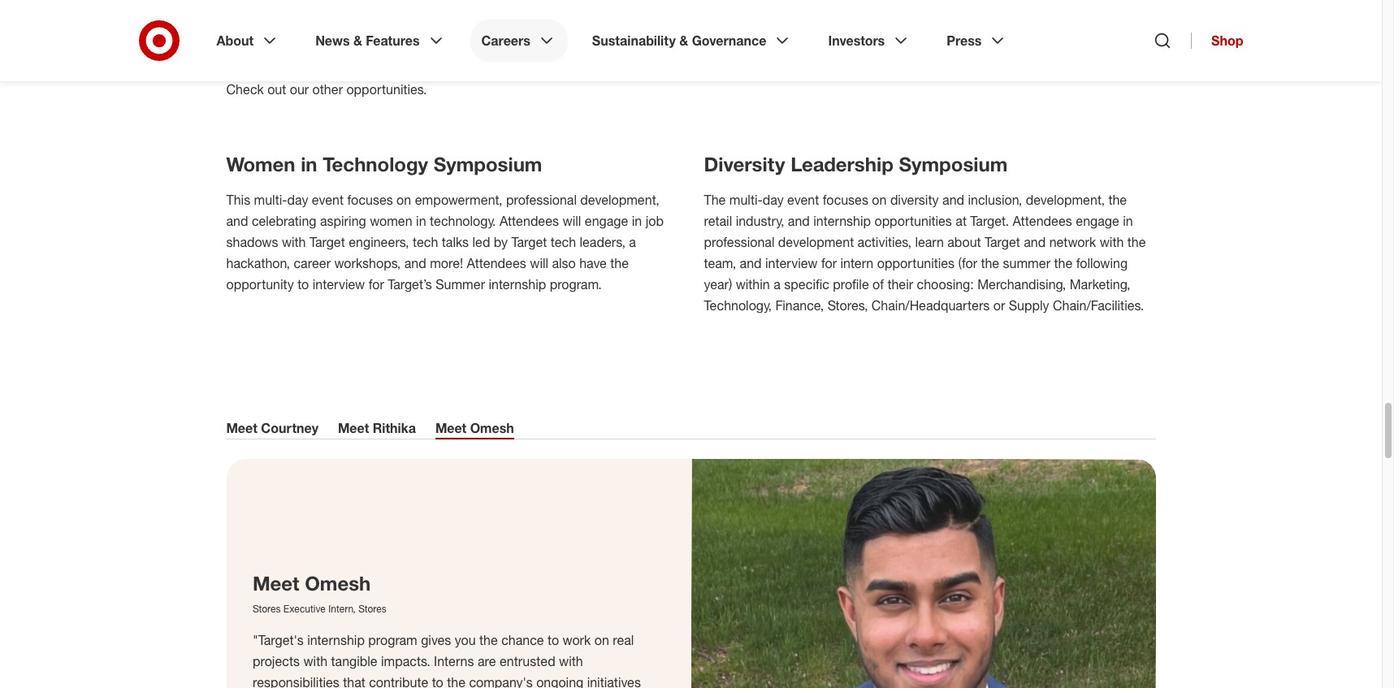 Task type: locate. For each thing, give the bounding box(es) containing it.
event for leadership
[[788, 192, 819, 208]]

& left governance
[[680, 33, 689, 49]]

2 tech from the left
[[551, 234, 576, 251]]

0 horizontal spatial development,
[[581, 192, 660, 208]]

omesh
[[470, 420, 514, 437], [305, 572, 370, 596]]

job
[[646, 213, 664, 229]]

features
[[366, 33, 420, 49]]

and up development at the top
[[788, 213, 810, 229]]

target inside the multi-day event focuses on diversity and inclusion, development, the retail industry, and internship opportunities at target. attendees engage in professional development activities, learn about target and network with the team, and interview for intern opportunities (for the summer the following year) within a specific profile of their choosing: merchandising, marketing, technology, finance, stores, chain/headquarters or supply chain/facilities.
[[985, 234, 1021, 251]]

development, inside this multi-day event focuses on empowerment, professional development, and celebrating aspiring women in technology. attendees will engage in job shadows with target engineers, tech talks led by target tech leaders, a hackathon, career workshops, and more! attendees will also have the opportunity to interview for target's summer internship program.
[[581, 192, 660, 208]]

0 horizontal spatial day
[[287, 192, 308, 208]]

day inside the multi-day event focuses on diversity and inclusion, development, the retail industry, and internship opportunities at target. attendees engage in professional development activities, learn about target and network with the team, and interview for intern opportunities (for the summer the following year) within a specific profile of their choosing: merchandising, marketing, technology, finance, stores, chain/headquarters or supply chain/facilities.
[[763, 192, 784, 208]]

1 vertical spatial internship
[[489, 277, 546, 293]]

engage
[[585, 213, 629, 229], [1076, 213, 1120, 229]]

day up 'industry,'
[[763, 192, 784, 208]]

internship up the tangible
[[307, 633, 364, 649]]

event inside the multi-day event focuses on diversity and inclusion, development, the retail industry, and internship opportunities at target. attendees engage in professional development activities, learn about target and network with the team, and interview for intern opportunities (for the summer the following year) within a specific profile of their choosing: merchandising, marketing, technology, finance, stores, chain/headquarters or supply chain/facilities.
[[788, 192, 819, 208]]

event
[[312, 192, 344, 208], [788, 192, 819, 208]]

symposium up "empowerment," at the left top of page
[[434, 152, 542, 177]]

0 horizontal spatial tech
[[413, 234, 438, 251]]

focuses up women
[[347, 192, 393, 208]]

meet inside meet courtney link
[[226, 420, 258, 437]]

entrusted
[[499, 654, 555, 670]]

2 development, from the left
[[1026, 192, 1105, 208]]

multi- up 'industry,'
[[730, 192, 763, 208]]

0 horizontal spatial symposium
[[434, 152, 542, 177]]

event for in
[[312, 192, 344, 208]]

within
[[736, 277, 770, 293]]

news & features
[[315, 33, 420, 49]]

0 vertical spatial a
[[629, 234, 636, 251]]

1 focuses from the left
[[347, 192, 393, 208]]

shop
[[1212, 33, 1244, 49]]

intern
[[841, 255, 874, 272]]

1 horizontal spatial on
[[594, 633, 609, 649]]

0 horizontal spatial interview
[[313, 277, 365, 293]]

1 development, from the left
[[581, 192, 660, 208]]

0 horizontal spatial will
[[530, 255, 549, 272]]

engage up leaders,
[[585, 213, 629, 229]]

will left also
[[530, 255, 549, 272]]

other for our
[[313, 82, 343, 98]]

event inside this multi-day event focuses on empowerment, professional development, and celebrating aspiring women in technology. attendees will engage in job shadows with target engineers, tech talks led by target tech leaders, a hackathon, career workshops, and more! attendees will also have the opportunity to interview for target's summer internship program.
[[312, 192, 344, 208]]

learn
[[916, 234, 944, 251]]

engage inside the multi-day event focuses on diversity and inclusion, development, the retail industry, and internship opportunities at target. attendees engage in professional development activities, learn about target and network with the team, and interview for intern opportunities (for the summer the following year) within a specific profile of their choosing: merchandising, marketing, technology, finance, stores, chain/headquarters or supply chain/facilities.
[[1076, 213, 1120, 229]]

a right leaders,
[[629, 234, 636, 251]]

focuses inside the multi-day event focuses on diversity and inclusion, development, the retail industry, and internship opportunities at target. attendees engage in professional development activities, learn about target and network with the team, and interview for intern opportunities (for the summer the following year) within a specific profile of their choosing: merchandising, marketing, technology, finance, stores, chain/headquarters or supply chain/facilities.
[[823, 192, 869, 208]]

day inside this multi-day event focuses on empowerment, professional development, and celebrating aspiring women in technology. attendees will engage in job shadows with target engineers, tech talks led by target tech leaders, a hackathon, career workshops, and more! attendees will also have the opportunity to interview for target's summer internship program.
[[287, 192, 308, 208]]

1 horizontal spatial stores
[[358, 603, 386, 616]]

0 horizontal spatial a
[[629, 234, 636, 251]]

on left 'diversity'
[[872, 192, 887, 208]]

2 focuses from the left
[[823, 192, 869, 208]]

internship down by
[[489, 277, 546, 293]]

you
[[455, 633, 476, 649]]

0 vertical spatial professional
[[506, 192, 577, 208]]

target
[[822, 20, 918, 59], [310, 234, 345, 251], [512, 234, 547, 251], [985, 234, 1021, 251]]

with up responsibilities at the left bottom
[[303, 654, 327, 670]]

focuses down leadership
[[823, 192, 869, 208]]

ongoing
[[536, 675, 583, 688]]

to
[[992, 20, 1023, 59], [298, 277, 309, 293], [547, 633, 559, 649], [432, 675, 443, 688]]

meet left rithika
[[338, 420, 369, 437]]

0 horizontal spatial for
[[369, 277, 384, 293]]

focuses for in
[[347, 192, 393, 208]]

multi- up celebrating
[[254, 192, 287, 208]]

for inside this multi-day event focuses on empowerment, professional development, and celebrating aspiring women in technology. attendees will engage in job shadows with target engineers, tech talks led by target tech leaders, a hackathon, career workshops, and more! attendees will also have the opportunity to interview for target's summer internship program.
[[369, 277, 384, 293]]

2 horizontal spatial on
[[872, 192, 887, 208]]

to left 'work'
[[547, 633, 559, 649]]

2 engage from the left
[[1076, 213, 1120, 229]]

1 horizontal spatial development,
[[1026, 192, 1105, 208]]

tech
[[413, 234, 438, 251], [551, 234, 576, 251]]

check out our other opportunities.
[[226, 82, 431, 98]]

about link
[[205, 20, 291, 62]]

meet left courtney
[[226, 420, 258, 437]]

tech up also
[[551, 234, 576, 251]]

in
[[392, 20, 420, 59], [301, 152, 317, 177], [416, 213, 426, 229], [632, 213, 642, 229], [1123, 213, 1134, 229]]

multi- for diversity
[[730, 192, 763, 208]]

0 horizontal spatial &
[[354, 33, 362, 49]]

professional inside the multi-day event focuses on diversity and inclusion, development, the retail industry, and internship opportunities at target. attendees engage in professional development activities, learn about target and network with the team, and interview for intern opportunities (for the summer the following year) within a specific profile of their choosing: merchandising, marketing, technology, finance, stores, chain/headquarters or supply chain/facilities.
[[704, 234, 775, 251]]

to down career at the left top of the page
[[298, 277, 309, 293]]

on inside the multi-day event focuses on diversity and inclusion, development, the retail industry, and internship opportunities at target. attendees engage in professional development activities, learn about target and network with the team, and interview for intern opportunities (for the summer the following year) within a specific profile of their choosing: merchandising, marketing, technology, finance, stores, chain/headquarters or supply chain/facilities.
[[872, 192, 887, 208]]

0 horizontal spatial focuses
[[347, 192, 393, 208]]

with
[[282, 234, 306, 251], [1100, 234, 1124, 251], [303, 654, 327, 670], [559, 654, 583, 670]]

a right within
[[774, 277, 781, 293]]

meet
[[226, 420, 258, 437], [338, 420, 369, 437], [436, 420, 467, 437], [252, 572, 299, 596]]

2 vertical spatial opportunities
[[878, 255, 955, 272]]

women
[[226, 152, 295, 177]]

professional up by
[[506, 192, 577, 208]]

1 event from the left
[[312, 192, 344, 208]]

1 horizontal spatial engage
[[1076, 213, 1120, 229]]

1 & from the left
[[354, 33, 362, 49]]

1 horizontal spatial multi-
[[730, 192, 763, 208]]

multi- inside this multi-day event focuses on empowerment, professional development, and celebrating aspiring women in technology. attendees will engage in job shadows with target engineers, tech talks led by target tech leaders, a hackathon, career workshops, and more! attendees will also have the opportunity to interview for target's summer internship program.
[[254, 192, 287, 208]]

attendees down by
[[467, 255, 527, 272]]

interview down career at the left top of the page
[[313, 277, 365, 293]]

interview inside the multi-day event focuses on diversity and inclusion, development, the retail industry, and internship opportunities at target. attendees engage in professional development activities, learn about target and network with the team, and interview for intern opportunities (for the summer the following year) within a specific profile of their choosing: merchandising, marketing, technology, finance, stores, chain/headquarters or supply chain/facilities.
[[766, 255, 818, 272]]

for
[[822, 255, 837, 272], [369, 277, 384, 293]]

will up leaders,
[[563, 213, 581, 229]]

professional up team,
[[704, 234, 775, 251]]

are
[[477, 654, 496, 670]]

summer
[[436, 277, 485, 293]]

1 vertical spatial omesh
[[305, 572, 370, 596]]

event up development at the top
[[788, 192, 819, 208]]

this
[[226, 192, 250, 208]]

omesh inside meet omesh stores executive intern, stores
[[305, 572, 370, 596]]

2 stores from the left
[[358, 603, 386, 616]]

to inside this multi-day event focuses on empowerment, professional development, and celebrating aspiring women in technology. attendees will engage in job shadows with target engineers, tech talks led by target tech leaders, a hackathon, career workshops, and more! attendees will also have the opportunity to interview for target's summer internship program.
[[298, 277, 309, 293]]

engage inside this multi-day event focuses on empowerment, professional development, and celebrating aspiring women in technology. attendees will engage in job shadows with target engineers, tech talks led by target tech leaders, a hackathon, career workshops, and more! attendees will also have the opportunity to interview for target's summer internship program.
[[585, 213, 629, 229]]

shadows
[[226, 234, 278, 251]]

rithika
[[373, 420, 416, 437]]

1 horizontal spatial interview
[[766, 255, 818, 272]]

1 day from the left
[[287, 192, 308, 208]]

2 vertical spatial internship
[[307, 633, 364, 649]]

meet up executive
[[252, 572, 299, 596]]

0 horizontal spatial on
[[397, 192, 411, 208]]

0 horizontal spatial omesh
[[305, 572, 370, 596]]

by
[[494, 234, 508, 251]]

2 multi- from the left
[[730, 192, 763, 208]]

0 vertical spatial interview
[[766, 255, 818, 272]]

to right press
[[992, 20, 1023, 59]]

0 horizontal spatial stores
[[252, 603, 280, 616]]

diversity leadership symposium
[[704, 152, 1013, 177]]

development, up job
[[581, 192, 660, 208]]

meet omesh tab panel
[[226, 459, 1156, 688]]

engineers,
[[349, 234, 409, 251]]

attendees up by
[[500, 213, 559, 229]]

meet right rithika
[[436, 420, 467, 437]]

with down celebrating
[[282, 234, 306, 251]]

news & features link
[[304, 20, 457, 62]]

attendees
[[500, 213, 559, 229], [1013, 213, 1073, 229], [467, 255, 527, 272]]

led
[[473, 234, 490, 251]]

attendees up network
[[1013, 213, 1073, 229]]

1 horizontal spatial a
[[774, 277, 781, 293]]

omesh for meet omesh
[[470, 420, 514, 437]]

1 multi- from the left
[[254, 192, 287, 208]]

symposium
[[434, 152, 542, 177], [899, 152, 1008, 177]]

meet inside meet omesh link
[[436, 420, 467, 437]]

1 vertical spatial interview
[[313, 277, 365, 293]]

meet inside meet rithika link
[[338, 420, 369, 437]]

0 vertical spatial internship
[[814, 213, 871, 229]]

day for diversity
[[763, 192, 784, 208]]

careers link
[[470, 20, 568, 62]]

2 & from the left
[[680, 33, 689, 49]]

development, inside the multi-day event focuses on diversity and inclusion, development, the retail industry, and internship opportunities at target. attendees engage in professional development activities, learn about target and network with the team, and interview for intern opportunities (for the summer the following year) within a specific profile of their choosing: merchandising, marketing, technology, finance, stores, chain/headquarters or supply chain/facilities.
[[1026, 192, 1105, 208]]

0 vertical spatial other
[[514, 20, 596, 59]]

interns
[[434, 654, 474, 670]]

specific
[[784, 277, 830, 293]]

interested in what other opportunities target has to offer?
[[226, 20, 1122, 59]]

0 horizontal spatial event
[[312, 192, 344, 208]]

for down development at the top
[[822, 255, 837, 272]]

1 horizontal spatial event
[[788, 192, 819, 208]]

talks
[[442, 234, 469, 251]]

network
[[1050, 234, 1097, 251]]

0 vertical spatial will
[[563, 213, 581, 229]]

merchandising,
[[978, 277, 1067, 293]]

focuses inside this multi-day event focuses on empowerment, professional development, and celebrating aspiring women in technology. attendees will engage in job shadows with target engineers, tech talks led by target tech leaders, a hackathon, career workshops, and more! attendees will also have the opportunity to interview for target's summer internship program.
[[347, 192, 393, 208]]

projects
[[252, 654, 300, 670]]

focuses
[[347, 192, 393, 208], [823, 192, 869, 208]]

impacts.
[[381, 654, 430, 670]]

1 vertical spatial professional
[[704, 234, 775, 251]]

1 vertical spatial a
[[774, 277, 781, 293]]

1 vertical spatial other
[[313, 82, 343, 98]]

omesh for meet omesh stores executive intern, stores
[[305, 572, 370, 596]]

2 day from the left
[[763, 192, 784, 208]]

multi-
[[254, 192, 287, 208], [730, 192, 763, 208]]

meet for meet courtney
[[226, 420, 258, 437]]

shop link
[[1192, 33, 1244, 49]]

development
[[779, 234, 854, 251]]

tab list
[[226, 420, 1156, 440]]

1 horizontal spatial &
[[680, 33, 689, 49]]

internship up development at the top
[[814, 213, 871, 229]]

1 horizontal spatial omesh
[[470, 420, 514, 437]]

(for
[[959, 255, 978, 272]]

target.
[[971, 213, 1010, 229]]

0 horizontal spatial professional
[[506, 192, 577, 208]]

opportunities
[[605, 20, 813, 59], [875, 213, 952, 229], [878, 255, 955, 272]]

event up "aspiring"
[[312, 192, 344, 208]]

0 horizontal spatial other
[[313, 82, 343, 98]]

with down 'work'
[[559, 654, 583, 670]]

1 horizontal spatial other
[[514, 20, 596, 59]]

of
[[873, 277, 884, 293]]

on inside this multi-day event focuses on empowerment, professional development, and celebrating aspiring women in technology. attendees will engage in job shadows with target engineers, tech talks led by target tech leaders, a hackathon, career workshops, and more! attendees will also have the opportunity to interview for target's summer internship program.
[[397, 192, 411, 208]]

2 event from the left
[[788, 192, 819, 208]]

1 horizontal spatial tech
[[551, 234, 576, 251]]

also
[[552, 255, 576, 272]]

on up women
[[397, 192, 411, 208]]

development, up network
[[1026, 192, 1105, 208]]

stores right intern,
[[358, 603, 386, 616]]

1 engage from the left
[[585, 213, 629, 229]]

supply
[[1009, 298, 1050, 314]]

will
[[563, 213, 581, 229], [530, 255, 549, 272]]

interview
[[766, 255, 818, 272], [313, 277, 365, 293]]

with up following on the top right of the page
[[1100, 234, 1124, 251]]

stores up "target's
[[252, 603, 280, 616]]

and up target's
[[405, 255, 427, 272]]

& right news
[[354, 33, 362, 49]]

tech left the talks
[[413, 234, 438, 251]]

symposium up 'diversity'
[[899, 152, 1008, 177]]

check
[[226, 82, 264, 98]]

1 horizontal spatial day
[[763, 192, 784, 208]]

1 horizontal spatial for
[[822, 255, 837, 272]]

1 horizontal spatial will
[[563, 213, 581, 229]]

empowerment,
[[415, 192, 503, 208]]

interview inside this multi-day event focuses on empowerment, professional development, and celebrating aspiring women in technology. attendees will engage in job shadows with target engineers, tech talks led by target tech leaders, a hackathon, career workshops, and more! attendees will also have the opportunity to interview for target's summer internship program.
[[313, 277, 365, 293]]

2 symposium from the left
[[899, 152, 1008, 177]]

1 horizontal spatial symposium
[[899, 152, 1008, 177]]

0 vertical spatial omesh
[[470, 420, 514, 437]]

1 horizontal spatial focuses
[[823, 192, 869, 208]]

day up celebrating
[[287, 192, 308, 208]]

1 horizontal spatial professional
[[704, 234, 775, 251]]

engage up network
[[1076, 213, 1120, 229]]

development,
[[581, 192, 660, 208], [1026, 192, 1105, 208]]

0 vertical spatial opportunities
[[605, 20, 813, 59]]

aspiring
[[320, 213, 366, 229]]

and down this
[[226, 213, 248, 229]]

1 vertical spatial for
[[369, 277, 384, 293]]

"target's internship program gives you the chance to work on real projects with tangible impacts. interns are entrusted with responsibilities that contribute to the company's ongoing initiativ
[[252, 633, 662, 688]]

photo of target team member image
[[691, 459, 1156, 688]]

0 horizontal spatial engage
[[585, 213, 629, 229]]

for down workshops,
[[369, 277, 384, 293]]

chance
[[501, 633, 544, 649]]

0 vertical spatial for
[[822, 255, 837, 272]]

on for symposium
[[872, 192, 887, 208]]

1 horizontal spatial internship
[[489, 277, 546, 293]]

0 horizontal spatial internship
[[307, 633, 364, 649]]

on left the real
[[594, 633, 609, 649]]

2 horizontal spatial internship
[[814, 213, 871, 229]]

stores
[[252, 603, 280, 616], [358, 603, 386, 616]]

multi- inside the multi-day event focuses on diversity and inclusion, development, the retail industry, and internship opportunities at target. attendees engage in professional development activities, learn about target and network with the team, and interview for intern opportunities (for the summer the following year) within a specific profile of their choosing: merchandising, marketing, technology, finance, stores, chain/headquarters or supply chain/facilities.
[[730, 192, 763, 208]]

for inside the multi-day event focuses on diversity and inclusion, development, the retail industry, and internship opportunities at target. attendees engage in professional development activities, learn about target and network with the team, and interview for intern opportunities (for the summer the following year) within a specific profile of their choosing: merchandising, marketing, technology, finance, stores, chain/headquarters or supply chain/facilities.
[[822, 255, 837, 272]]

interview up specific
[[766, 255, 818, 272]]

meet courtney link
[[226, 420, 319, 440]]

0 horizontal spatial multi-
[[254, 192, 287, 208]]

sustainability & governance link
[[581, 20, 804, 62]]

stores,
[[828, 298, 868, 314]]



Task type: describe. For each thing, give the bounding box(es) containing it.
what
[[429, 20, 505, 59]]

or
[[994, 298, 1006, 314]]

internship inside this multi-day event focuses on empowerment, professional development, and celebrating aspiring women in technology. attendees will engage in job shadows with target engineers, tech talks led by target tech leaders, a hackathon, career workshops, and more! attendees will also have the opportunity to interview for target's summer internship program.
[[489, 277, 546, 293]]

their
[[888, 277, 914, 293]]

meet rithika
[[338, 420, 416, 437]]

diversity
[[891, 192, 939, 208]]

chain/headquarters
[[872, 298, 990, 314]]

1 stores from the left
[[252, 603, 280, 616]]

following
[[1077, 255, 1128, 272]]

internship inside the multi-day event focuses on diversity and inclusion, development, the retail industry, and internship opportunities at target. attendees engage in professional development activities, learn about target and network with the team, and interview for intern opportunities (for the summer the following year) within a specific profile of their choosing: merchandising, marketing, technology, finance, stores, chain/headquarters or supply chain/facilities.
[[814, 213, 871, 229]]

internship inside "target's internship program gives you the chance to work on real projects with tangible impacts. interns are entrusted with responsibilities that contribute to the company's ongoing initiativ
[[307, 633, 364, 649]]

and up at at the right
[[943, 192, 965, 208]]

press link
[[936, 20, 1020, 62]]

work
[[563, 633, 591, 649]]

a inside the multi-day event focuses on diversity and inclusion, development, the retail industry, and internship opportunities at target. attendees engage in professional development activities, learn about target and network with the team, and interview for intern opportunities (for the summer the following year) within a specific profile of their choosing: merchandising, marketing, technology, finance, stores, chain/headquarters or supply chain/facilities.
[[774, 277, 781, 293]]

industry,
[[736, 213, 785, 229]]

team,
[[704, 255, 736, 272]]

activities,
[[858, 234, 912, 251]]

hackathon,
[[226, 255, 290, 272]]

tab list containing meet courtney
[[226, 420, 1156, 440]]

day for women
[[287, 192, 308, 208]]

1 vertical spatial opportunities
[[875, 213, 952, 229]]

about
[[217, 33, 254, 49]]

with inside the multi-day event focuses on diversity and inclusion, development, the retail industry, and internship opportunities at target. attendees engage in professional development activities, learn about target and network with the team, and interview for intern opportunities (for the summer the following year) within a specific profile of their choosing: merchandising, marketing, technology, finance, stores, chain/headquarters or supply chain/facilities.
[[1100, 234, 1124, 251]]

year)
[[704, 277, 732, 293]]

"target's
[[252, 633, 303, 649]]

& for sustainability
[[680, 33, 689, 49]]

technology.
[[430, 213, 496, 229]]

chain/facilities.
[[1053, 298, 1144, 314]]

target's
[[388, 277, 432, 293]]

retail
[[704, 213, 732, 229]]

meet rithika link
[[338, 420, 416, 440]]

to down interns
[[432, 675, 443, 688]]

news
[[315, 33, 350, 49]]

courtney
[[261, 420, 319, 437]]

technology,
[[704, 298, 772, 314]]

this multi-day event focuses on empowerment, professional development, and celebrating aspiring women in technology. attendees will engage in job shadows with target engineers, tech talks led by target tech leaders, a hackathon, career workshops, and more! attendees will also have the opportunity to interview for target's summer internship program.
[[226, 192, 664, 293]]

focuses for leadership
[[823, 192, 869, 208]]

multi- for women
[[254, 192, 287, 208]]

1 vertical spatial will
[[530, 255, 549, 272]]

out
[[268, 82, 286, 98]]

a inside this multi-day event focuses on empowerment, professional development, and celebrating aspiring women in technology. attendees will engage in job shadows with target engineers, tech talks led by target tech leaders, a hackathon, career workshops, and more! attendees will also have the opportunity to interview for target's summer internship program.
[[629, 234, 636, 251]]

gives
[[421, 633, 451, 649]]

has
[[927, 20, 983, 59]]

offer?
[[1032, 20, 1122, 59]]

attendees inside the multi-day event focuses on diversity and inclusion, development, the retail industry, and internship opportunities at target. attendees engage in professional development activities, learn about target and network with the team, and interview for intern opportunities (for the summer the following year) within a specific profile of their choosing: merchandising, marketing, technology, finance, stores, chain/headquarters or supply chain/facilities.
[[1013, 213, 1073, 229]]

and up summer
[[1024, 234, 1046, 251]]

our
[[290, 82, 309, 98]]

have
[[580, 255, 607, 272]]

celebrating
[[252, 213, 317, 229]]

finance,
[[776, 298, 824, 314]]

intern,
[[328, 603, 356, 616]]

that
[[343, 675, 365, 688]]

other for what
[[514, 20, 596, 59]]

profile
[[833, 277, 869, 293]]

more!
[[430, 255, 463, 272]]

press
[[947, 33, 982, 49]]

in inside the multi-day event focuses on diversity and inclusion, development, the retail industry, and internship opportunities at target. attendees engage in professional development activities, learn about target and network with the team, and interview for intern opportunities (for the summer the following year) within a specific profile of their choosing: merchandising, marketing, technology, finance, stores, chain/headquarters or supply chain/facilities.
[[1123, 213, 1134, 229]]

investors link
[[817, 20, 923, 62]]

diversity
[[704, 152, 786, 177]]

careers
[[482, 33, 531, 49]]

1 symposium from the left
[[434, 152, 542, 177]]

executive
[[283, 603, 325, 616]]

on inside "target's internship program gives you the chance to work on real projects with tangible impacts. interns are entrusted with responsibilities that contribute to the company's ongoing initiativ
[[594, 633, 609, 649]]

the inside this multi-day event focuses on empowerment, professional development, and celebrating aspiring women in technology. attendees will engage in job shadows with target engineers, tech talks led by target tech leaders, a hackathon, career workshops, and more! attendees will also have the opportunity to interview for target's summer internship program.
[[611, 255, 629, 272]]

governance
[[692, 33, 767, 49]]

program
[[368, 633, 417, 649]]

responsibilities
[[252, 675, 339, 688]]

investors
[[829, 33, 885, 49]]

leadership
[[791, 152, 894, 177]]

the multi-day event focuses on diversity and inclusion, development, the retail industry, and internship opportunities at target. attendees engage in professional development activities, learn about target and network with the team, and interview for intern opportunities (for the summer the following year) within a specific profile of their choosing: merchandising, marketing, technology, finance, stores, chain/headquarters or supply chain/facilities.
[[704, 192, 1148, 314]]

summer
[[1003, 255, 1051, 272]]

sustainability
[[592, 33, 676, 49]]

interested
[[226, 20, 383, 59]]

and up within
[[740, 255, 762, 272]]

meet inside meet omesh stores executive intern, stores
[[252, 572, 299, 596]]

technology
[[323, 152, 428, 177]]

tangible
[[331, 654, 377, 670]]

meet omesh link
[[436, 420, 514, 440]]

women in technology symposium
[[226, 152, 553, 177]]

contribute
[[369, 675, 428, 688]]

professional inside this multi-day event focuses on empowerment, professional development, and celebrating aspiring women in technology. attendees will engage in job shadows with target engineers, tech talks led by target tech leaders, a hackathon, career workshops, and more! attendees will also have the opportunity to interview for target's summer internship program.
[[506, 192, 577, 208]]

meet courtney
[[226, 420, 319, 437]]

program.
[[550, 277, 602, 293]]

opportunities.
[[347, 82, 427, 98]]

career
[[294, 255, 331, 272]]

meet omesh stores executive intern, stores
[[252, 572, 386, 616]]

inclusion,
[[968, 192, 1023, 208]]

meet for meet omesh
[[436, 420, 467, 437]]

sustainability & governance
[[592, 33, 767, 49]]

women
[[370, 213, 413, 229]]

meet omesh
[[436, 420, 514, 437]]

real
[[613, 633, 634, 649]]

leaders,
[[580, 234, 626, 251]]

1 tech from the left
[[413, 234, 438, 251]]

meet for meet rithika
[[338, 420, 369, 437]]

& for news
[[354, 33, 362, 49]]

on for technology
[[397, 192, 411, 208]]

workshops,
[[334, 255, 401, 272]]

with inside this multi-day event focuses on empowerment, professional development, and celebrating aspiring women in technology. attendees will engage in job shadows with target engineers, tech talks led by target tech leaders, a hackathon, career workshops, and more! attendees will also have the opportunity to interview for target's summer internship program.
[[282, 234, 306, 251]]

choosing:
[[917, 277, 974, 293]]



Task type: vqa. For each thing, say whether or not it's contained in the screenshot.
first focuses
yes



